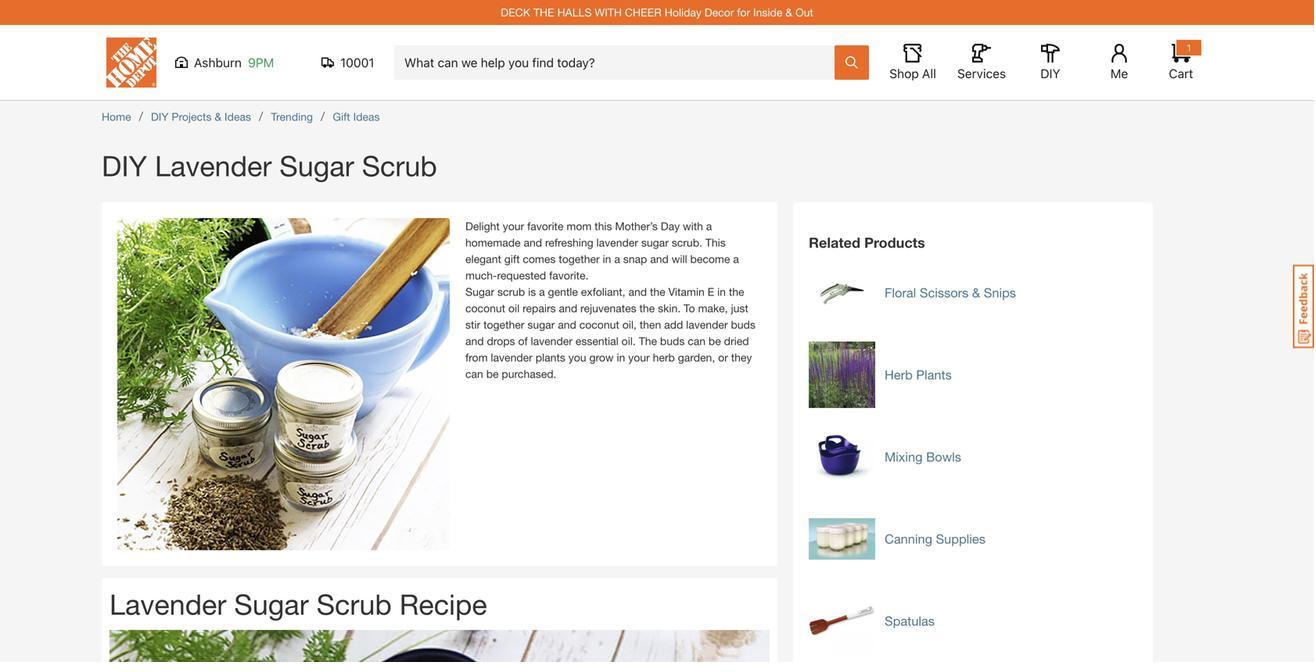 Task type: describe. For each thing, give the bounding box(es) containing it.
vitamin
[[669, 286, 705, 299]]

a right become
[[733, 253, 739, 266]]

1 horizontal spatial be
[[709, 335, 721, 348]]

or
[[718, 351, 728, 364]]

10001 button
[[322, 55, 376, 70]]

1 horizontal spatial in
[[617, 351, 626, 364]]

favorite.
[[549, 269, 589, 282]]

What can we help you find today? search field
[[405, 46, 834, 79]]

of
[[518, 335, 528, 348]]

for
[[737, 6, 751, 19]]

skin.
[[658, 302, 681, 315]]

comes
[[523, 253, 556, 266]]

gift ideas
[[333, 110, 380, 123]]

mother's
[[615, 220, 658, 233]]

make,
[[698, 302, 728, 315]]

canning
[[885, 532, 933, 547]]

from
[[466, 351, 488, 364]]

scissors
[[920, 286, 969, 301]]

holiday
[[665, 6, 702, 19]]

bowls
[[927, 450, 962, 465]]

canning supplies image
[[809, 506, 876, 573]]

this
[[706, 236, 726, 249]]

services button
[[957, 44, 1007, 81]]

0 vertical spatial sugar
[[280, 149, 354, 182]]

lavender down make,
[[686, 319, 728, 331]]

repairs
[[523, 302, 556, 315]]

1 vertical spatial scrub
[[317, 588, 392, 621]]

supplies
[[936, 532, 986, 547]]

ashburn 9pm
[[194, 55, 274, 70]]

1 vertical spatial lavender
[[110, 588, 226, 621]]

spatulas image
[[809, 589, 876, 655]]

deck the halls with cheer holiday decor for inside & out
[[501, 6, 814, 19]]

mixing
[[885, 450, 923, 465]]

grow
[[590, 351, 614, 364]]

herb inside delight your favorite mom this mother's day with a homemade and refreshing lavender sugar scrub. this elegant gift comes together in a snap and will become a much-requested favorite. sugar scrub is a gentle exfoliant, and the vitamin e in the coconut oil repairs and rejuvenates the skin. to make, just stir together sugar and coconut oil, then add lavender buds and drops of lavender essential oil. the buds can be dried from lavender plants you grow in your herb garden, or they can be purchased.
[[653, 351, 675, 364]]

spatulas link
[[885, 614, 935, 630]]

floral scissors & snips link
[[885, 285, 1017, 301]]

rejuvenates
[[581, 302, 637, 315]]

herb plants image
[[809, 342, 876, 409]]

delight your favorite mom this mother's day with a homemade and refreshing lavender sugar scrub. this elegant gift comes together in a snap and will become a much-requested favorite. sugar scrub is a gentle exfoliant, and the vitamin e in the coconut oil repairs and rejuvenates the skin. to make, just stir together sugar and coconut oil, then add lavender buds and drops of lavender essential oil. the buds can be dried from lavender plants you grow in your herb garden, or they can be purchased.
[[466, 220, 756, 381]]

feedback link image
[[1294, 265, 1315, 349]]

oil,
[[623, 319, 637, 331]]

day
[[661, 220, 680, 233]]

1 vertical spatial herb
[[885, 368, 913, 383]]

add
[[665, 319, 683, 331]]

then
[[640, 319, 661, 331]]

favorite
[[528, 220, 564, 233]]

they
[[731, 351, 752, 364]]

cheer
[[625, 6, 662, 19]]

the
[[639, 335, 657, 348]]

is
[[528, 286, 536, 299]]

stir
[[466, 319, 481, 331]]

2 horizontal spatial in
[[718, 286, 726, 299]]

cart 1
[[1170, 42, 1194, 81]]

0 vertical spatial lavender
[[155, 149, 272, 182]]

0 vertical spatial buds
[[731, 319, 756, 331]]

canning supplies
[[885, 532, 986, 547]]

herb plants link
[[885, 367, 952, 383]]

with
[[683, 220, 703, 233]]

diy for diy lavender sugar scrub
[[102, 149, 147, 182]]

related products
[[809, 234, 926, 251]]

services
[[958, 66, 1006, 81]]

you
[[569, 351, 587, 364]]

2 ideas from the left
[[353, 110, 380, 123]]

me button
[[1095, 44, 1145, 81]]

all
[[923, 66, 937, 81]]

1 vertical spatial sugar
[[528, 319, 555, 331]]

just
[[731, 302, 749, 315]]

snap
[[624, 253, 647, 266]]

9pm
[[248, 55, 274, 70]]

mixing bowls link
[[885, 449, 962, 466]]

to
[[684, 302, 695, 315]]

deck
[[501, 6, 531, 19]]

0 horizontal spatial your
[[503, 220, 524, 233]]

homemade
[[466, 236, 521, 249]]

a left 'snap'
[[615, 253, 620, 266]]

requested
[[497, 269, 546, 282]]

essential
[[576, 335, 619, 348]]

home link
[[102, 110, 131, 123]]

refreshing
[[545, 236, 594, 249]]

plants inside delight your favorite mom this mother's day with a homemade and refreshing lavender sugar scrub. this elegant gift comes together in a snap and will become a much-requested favorite. sugar scrub is a gentle exfoliant, and the vitamin e in the coconut oil repairs and rejuvenates the skin. to make, just stir together sugar and coconut oil, then add lavender buds and drops of lavender essential oil. the buds can be dried from lavender plants you grow in your herb garden, or they can be purchased.
[[536, 351, 566, 364]]

shop all
[[890, 66, 937, 81]]

oil
[[509, 302, 520, 315]]

recipe
[[400, 588, 487, 621]]

floral
[[885, 286, 917, 301]]

the up then
[[640, 302, 655, 315]]

will
[[672, 253, 688, 266]]

drops
[[487, 335, 515, 348]]

diy for diy
[[1041, 66, 1061, 81]]

become
[[691, 253, 730, 266]]



Task type: vqa. For each thing, say whether or not it's contained in the screenshot.
55
no



Task type: locate. For each thing, give the bounding box(es) containing it.
0 vertical spatial diy
[[1041, 66, 1061, 81]]

1 vertical spatial be
[[487, 368, 499, 381]]

0 horizontal spatial sugar
[[528, 319, 555, 331]]

1 vertical spatial coconut
[[580, 319, 620, 331]]

oil.
[[622, 335, 636, 348]]

0 horizontal spatial be
[[487, 368, 499, 381]]

1 horizontal spatial herb
[[885, 368, 913, 383]]

me
[[1111, 66, 1129, 81]]

0 horizontal spatial can
[[466, 368, 483, 381]]

purchased.
[[502, 368, 557, 381]]

your down 'the' in the bottom of the page
[[629, 351, 650, 364]]

0 horizontal spatial plants
[[536, 351, 566, 364]]

elegant
[[466, 253, 502, 266]]

& left snips
[[973, 286, 981, 301]]

0 horizontal spatial diy
[[102, 149, 147, 182]]

sugar inside delight your favorite mom this mother's day with a homemade and refreshing lavender sugar scrub. this elegant gift comes together in a snap and will become a much-requested favorite. sugar scrub is a gentle exfoliant, and the vitamin e in the coconut oil repairs and rejuvenates the skin. to make, just stir together sugar and coconut oil, then add lavender buds and drops of lavender essential oil. the buds can be dried from lavender plants you grow in your herb garden, or they can be purchased.
[[466, 286, 495, 299]]

decor
[[705, 6, 734, 19]]

1 horizontal spatial buds
[[731, 319, 756, 331]]

herb down 'the' in the bottom of the page
[[653, 351, 675, 364]]

diy
[[1041, 66, 1061, 81], [151, 110, 169, 123], [102, 149, 147, 182]]

1 vertical spatial diy
[[151, 110, 169, 123]]

2 horizontal spatial diy
[[1041, 66, 1061, 81]]

coconut up stir
[[466, 302, 506, 315]]

2 vertical spatial sugar
[[234, 588, 309, 621]]

0 vertical spatial in
[[603, 253, 612, 266]]

lavender right of
[[531, 335, 573, 348]]

0 vertical spatial together
[[559, 253, 600, 266]]

your up 'homemade'
[[503, 220, 524, 233]]

1 vertical spatial plants
[[917, 368, 952, 383]]

cart
[[1170, 66, 1194, 81]]

ingredients for lavender sugar scrub image
[[110, 631, 770, 663]]

trending
[[271, 110, 313, 123]]

canning supplies link
[[885, 531, 986, 548]]

2 vertical spatial &
[[973, 286, 981, 301]]

0 horizontal spatial &
[[215, 110, 222, 123]]

1 vertical spatial buds
[[660, 335, 685, 348]]

diy left projects
[[151, 110, 169, 123]]

this
[[595, 220, 612, 233]]

can up "garden,"
[[688, 335, 706, 348]]

buds down add
[[660, 335, 685, 348]]

in right e
[[718, 286, 726, 299]]

0 vertical spatial coconut
[[466, 302, 506, 315]]

1 horizontal spatial diy
[[151, 110, 169, 123]]

with
[[595, 6, 622, 19]]

0 vertical spatial be
[[709, 335, 721, 348]]

& for diy projects & ideas
[[215, 110, 222, 123]]

1 horizontal spatial your
[[629, 351, 650, 364]]

gift ideas link
[[333, 110, 380, 123]]

lavender down drops
[[491, 351, 533, 364]]

coconut up "essential"
[[580, 319, 620, 331]]

e
[[708, 286, 715, 299]]

1 ideas from the left
[[225, 110, 251, 123]]

together up drops
[[484, 319, 525, 331]]

be
[[709, 335, 721, 348], [487, 368, 499, 381]]

a right is
[[539, 286, 545, 299]]

floral scissors & snips image
[[809, 260, 876, 326]]

sugar
[[280, 149, 354, 182], [466, 286, 495, 299], [234, 588, 309, 621]]

1 horizontal spatial together
[[559, 253, 600, 266]]

1 horizontal spatial can
[[688, 335, 706, 348]]

a right with
[[707, 220, 712, 233]]

ideas right gift
[[353, 110, 380, 123]]

0 vertical spatial can
[[688, 335, 706, 348]]

shop all button
[[888, 44, 938, 81]]

buds
[[731, 319, 756, 331], [660, 335, 685, 348]]

gift
[[505, 253, 520, 266]]

0 vertical spatial plants
[[536, 351, 566, 364]]

deck the halls with cheer holiday decor for inside & out link
[[501, 6, 814, 19]]

delight
[[466, 220, 500, 233]]

much-
[[466, 269, 497, 282]]

coconut
[[466, 302, 506, 315], [580, 319, 620, 331]]

together down refreshing
[[559, 253, 600, 266]]

together
[[559, 253, 600, 266], [484, 319, 525, 331]]

in left 'snap'
[[603, 253, 612, 266]]

0 horizontal spatial coconut
[[466, 302, 506, 315]]

diy for diy projects & ideas
[[151, 110, 169, 123]]

0 vertical spatial your
[[503, 220, 524, 233]]

1 vertical spatial sugar
[[466, 286, 495, 299]]

scrub.
[[672, 236, 703, 249]]

floral scissors & snips
[[885, 286, 1017, 301]]

home
[[102, 110, 131, 123]]

10001
[[340, 55, 374, 70]]

0 vertical spatial herb
[[653, 351, 675, 364]]

mixing bowls image
[[809, 424, 876, 491]]

1 horizontal spatial &
[[786, 6, 793, 19]]

1 vertical spatial together
[[484, 319, 525, 331]]

plants
[[536, 351, 566, 364], [917, 368, 952, 383]]

gift
[[333, 110, 350, 123]]

out
[[796, 6, 814, 19]]

lavender down the this
[[597, 236, 639, 249]]

be up or at the bottom right of the page
[[709, 335, 721, 348]]

lavender
[[155, 149, 272, 182], [110, 588, 226, 621]]

0 horizontal spatial in
[[603, 253, 612, 266]]

ashburn
[[194, 55, 242, 70]]

exfoliant,
[[581, 286, 626, 299]]

shop
[[890, 66, 919, 81]]

2 vertical spatial diy
[[102, 149, 147, 182]]

0 vertical spatial &
[[786, 6, 793, 19]]

the up just
[[729, 286, 745, 299]]

0 horizontal spatial ideas
[[225, 110, 251, 123]]

1
[[1187, 42, 1192, 53]]

inside
[[754, 6, 783, 19]]

ideas
[[225, 110, 251, 123], [353, 110, 380, 123]]

products
[[865, 234, 926, 251]]

the home depot logo image
[[106, 38, 157, 88]]

can down from
[[466, 368, 483, 381]]

0 horizontal spatial buds
[[660, 335, 685, 348]]

diy left me
[[1041, 66, 1061, 81]]

1 horizontal spatial plants
[[917, 368, 952, 383]]

halls
[[558, 6, 592, 19]]

1 vertical spatial can
[[466, 368, 483, 381]]

herb plants
[[885, 368, 952, 383]]

scrub
[[498, 286, 525, 299]]

& for floral scissors & snips
[[973, 286, 981, 301]]

garden,
[[678, 351, 715, 364]]

diy projects & ideas
[[151, 110, 251, 123]]

be down from
[[487, 368, 499, 381]]

diy inside button
[[1041, 66, 1061, 81]]

1 vertical spatial your
[[629, 351, 650, 364]]

the up 'skin.'
[[650, 286, 666, 299]]

1 horizontal spatial sugar
[[642, 236, 669, 249]]

snips
[[984, 286, 1017, 301]]

herb
[[653, 351, 675, 364], [885, 368, 913, 383]]

0 vertical spatial sugar
[[642, 236, 669, 249]]

gentle
[[548, 286, 578, 299]]

projects
[[172, 110, 212, 123]]

1 horizontal spatial coconut
[[580, 319, 620, 331]]

in down oil.
[[617, 351, 626, 364]]

& left out at right
[[786, 6, 793, 19]]

2 horizontal spatial &
[[973, 286, 981, 301]]

0 horizontal spatial herb
[[653, 351, 675, 364]]

ideas right projects
[[225, 110, 251, 123]]

lavender sugar scrub recipe
[[110, 588, 487, 621]]

0 vertical spatial scrub
[[362, 149, 437, 182]]

buds down just
[[731, 319, 756, 331]]

a
[[707, 220, 712, 233], [615, 253, 620, 266], [733, 253, 739, 266], [539, 286, 545, 299]]

sugar
[[642, 236, 669, 249], [528, 319, 555, 331]]

sugar down day
[[642, 236, 669, 249]]

dried
[[724, 335, 749, 348]]

in
[[603, 253, 612, 266], [718, 286, 726, 299], [617, 351, 626, 364]]

& right projects
[[215, 110, 222, 123]]

the
[[534, 6, 555, 19]]

1 horizontal spatial ideas
[[353, 110, 380, 123]]

diy button
[[1026, 44, 1076, 81]]

sugar down "repairs"
[[528, 319, 555, 331]]

0 horizontal spatial together
[[484, 319, 525, 331]]

diy down home link
[[102, 149, 147, 182]]

diy projects & ideas link
[[151, 110, 251, 123]]

mom
[[567, 220, 592, 233]]

herb right herb plants image
[[885, 368, 913, 383]]

&
[[786, 6, 793, 19], [215, 110, 222, 123], [973, 286, 981, 301]]

1 vertical spatial &
[[215, 110, 222, 123]]

scrub
[[362, 149, 437, 182], [317, 588, 392, 621]]

1 vertical spatial in
[[718, 286, 726, 299]]

spatulas
[[885, 614, 935, 629]]

related
[[809, 234, 861, 251]]

2 vertical spatial in
[[617, 351, 626, 364]]

lavender buds, jars and a bowl on a white table. image
[[117, 218, 450, 551]]



